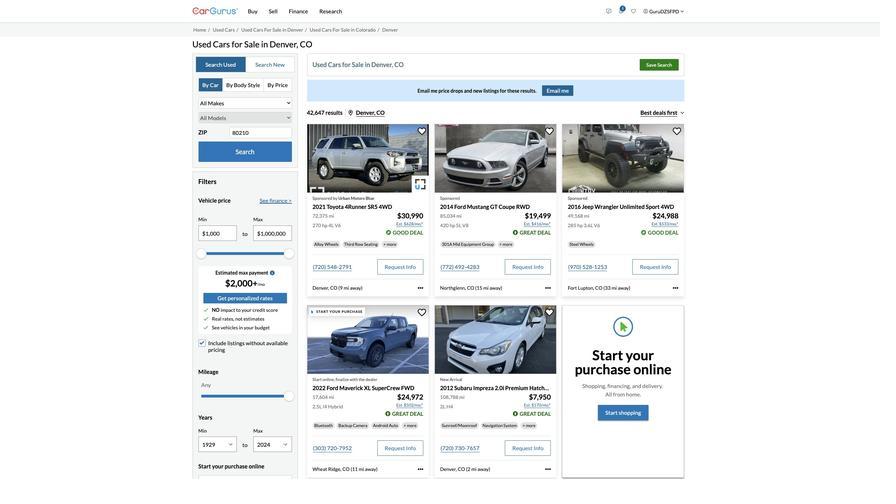 Task type: locate. For each thing, give the bounding box(es) containing it.
ford right 2014
[[454, 203, 466, 210]]

deal down $502/mo.*
[[410, 411, 423, 417]]

2 horizontal spatial sponsored
[[568, 196, 588, 201]]

sponsored by urban motors blue 2021 toyota 4runner sr5 4wd
[[313, 196, 392, 210]]

premium
[[505, 385, 528, 391]]

1 horizontal spatial listings
[[483, 88, 499, 94]]

0 horizontal spatial and
[[464, 88, 472, 94]]

1 horizontal spatial online
[[634, 361, 672, 377]]

1 by from the left
[[202, 81, 209, 88]]

search new
[[255, 61, 285, 68]]

$24,972
[[397, 393, 423, 401]]

price right vehicle
[[218, 197, 231, 204]]

1 horizontal spatial (720)
[[441, 445, 454, 452]]

0 horizontal spatial online
[[249, 463, 264, 470]]

0 horizontal spatial good
[[393, 229, 409, 236]]

ford down online, on the left of page
[[327, 385, 338, 391]]

min down the years
[[198, 428, 207, 434]]

estimates
[[244, 316, 264, 322]]

0 horizontal spatial start your purchase online
[[198, 463, 264, 470]]

2 for from the left
[[333, 27, 340, 33]]

mi inside 108,788 mi 2l h4
[[459, 394, 465, 400]]

gurudzsfpd menu item
[[640, 1, 688, 21]]

1 horizontal spatial good
[[648, 229, 664, 236]]

1 vertical spatial used cars for sale in denver, co
[[313, 61, 404, 69]]

start your purchase online inside dropdown button
[[198, 463, 264, 470]]

gurudzsfpd menu
[[603, 1, 688, 21]]

good deal down est. $628/mo.* button
[[393, 229, 423, 236]]

0 vertical spatial listings
[[483, 88, 499, 94]]

info for $24,988
[[661, 263, 671, 270]]

1 / from the left
[[208, 27, 210, 33]]

est. inside $24,972 est. $502/mo.*
[[396, 403, 403, 408]]

v6 inside the 72,375 mi 270 hp 4l v6
[[335, 222, 341, 228]]

search for search new
[[255, 61, 272, 68]]

0 vertical spatial ford
[[454, 203, 466, 210]]

est. down $19,499
[[524, 221, 531, 227]]

more
[[387, 242, 396, 247], [503, 242, 513, 247], [407, 423, 417, 428], [526, 423, 536, 428]]

request info button
[[377, 259, 423, 275], [505, 259, 551, 275], [633, 259, 679, 275], [377, 441, 423, 456], [505, 441, 551, 456]]

email for email me price drops and new listings for these results.
[[418, 88, 430, 94]]

hp left 5l
[[450, 222, 455, 228]]

search up 'style'
[[255, 61, 272, 68]]

+ more
[[383, 242, 396, 247], [500, 242, 513, 247], [404, 423, 417, 428], [523, 423, 536, 428]]

to
[[242, 231, 248, 237], [236, 307, 241, 313], [242, 442, 248, 448]]

1 horizontal spatial sponsored
[[440, 196, 460, 201]]

1 horizontal spatial start your purchase online
[[575, 347, 672, 377]]

1 horizontal spatial me
[[561, 87, 569, 94]]

for down the research popup button
[[333, 27, 340, 33]]

1 vertical spatial online
[[249, 463, 264, 470]]

listings right new
[[483, 88, 499, 94]]

1 horizontal spatial see
[[260, 197, 269, 204]]

new up by price on the top of page
[[273, 61, 285, 68]]

mi inside 17,604 mi 2.5l i4 hybrid
[[329, 394, 334, 400]]

me for email me
[[561, 87, 569, 94]]

see down real
[[212, 325, 220, 331]]

check image up check image
[[203, 317, 208, 321]]

maverick
[[339, 385, 363, 391]]

good for $30,990
[[393, 229, 409, 236]]

1 vertical spatial check image
[[203, 317, 208, 321]]

good deal for $24,988
[[648, 229, 679, 236]]

new up 2012
[[440, 377, 449, 382]]

85,034
[[440, 213, 456, 219]]

seating
[[364, 242, 378, 247]]

est. inside $24,988 est. $533/mo.*
[[652, 221, 658, 227]]

2 good from the left
[[648, 229, 664, 236]]

ellipsis h image
[[545, 285, 551, 291]]

mi
[[329, 213, 334, 219], [456, 213, 462, 219], [584, 213, 589, 219], [344, 285, 349, 291], [483, 285, 489, 291], [612, 285, 617, 291], [329, 394, 334, 400], [459, 394, 465, 400], [359, 466, 364, 472], [471, 466, 477, 472]]

0 horizontal spatial wheels
[[325, 242, 339, 247]]

est. inside $19,499 est. $416/mo.*
[[524, 221, 531, 227]]

by
[[202, 81, 209, 88], [226, 81, 233, 88], [268, 81, 274, 88]]

1 horizontal spatial and
[[632, 383, 641, 389]]

mi up 4l
[[329, 213, 334, 219]]

0 vertical spatial purchase
[[342, 310, 363, 314]]

1 wheels from the left
[[325, 242, 339, 247]]

0 horizontal spatial denver
[[287, 27, 303, 33]]

sponsored up "2016"
[[568, 196, 588, 201]]

away) for $19,499
[[490, 285, 502, 291]]

0 vertical spatial and
[[464, 88, 472, 94]]

$502/mo.*
[[404, 403, 423, 408]]

sponsored up 2021
[[313, 196, 332, 201]]

email for email me
[[547, 87, 560, 94]]

info for $24,972
[[406, 445, 416, 452]]

shopping
[[619, 409, 641, 416]]

1 vertical spatial max
[[253, 428, 263, 434]]

great for $24,972
[[392, 411, 409, 417]]

mi down subaru
[[459, 394, 465, 400]]

+ right system
[[523, 423, 525, 428]]

1 horizontal spatial price
[[439, 88, 450, 94]]

sponsored for $24,988
[[568, 196, 588, 201]]

away) for $30,990
[[350, 285, 363, 291]]

deal down $628/mo.*
[[410, 229, 423, 236]]

check image
[[203, 308, 208, 313], [203, 317, 208, 321]]

sponsored inside sponsored 2014 ford mustang gt coupe rwd
[[440, 196, 460, 201]]

listings
[[483, 88, 499, 94], [227, 340, 245, 347]]

max up max text box
[[253, 217, 263, 223]]

3 sponsored from the left
[[568, 196, 588, 201]]

denver right colorado
[[382, 27, 398, 33]]

steel wheels
[[570, 242, 594, 247]]

good deal
[[393, 229, 423, 236], [648, 229, 679, 236]]

for
[[264, 27, 272, 33], [333, 27, 340, 33]]

car
[[210, 81, 219, 88]]

2 v6 from the left
[[594, 222, 600, 228]]

1 sponsored from the left
[[313, 196, 332, 201]]

search for search
[[236, 148, 255, 156]]

good for $24,988
[[648, 229, 664, 236]]

me
[[561, 87, 569, 94], [431, 88, 438, 94]]

1 horizontal spatial by
[[226, 81, 233, 88]]

real rates, not estimates
[[212, 316, 264, 322]]

1 vertical spatial start your purchase online
[[198, 463, 264, 470]]

mi inside the 72,375 mi 270 hp 4l v6
[[329, 213, 334, 219]]

listings down see vehicles in your budget
[[227, 340, 245, 347]]

results.
[[521, 88, 537, 94]]

sponsored 2016 jeep wrangler unlimited sport 4wd
[[568, 196, 674, 210]]

rwd
[[516, 203, 530, 210]]

sale
[[272, 27, 281, 33], [341, 27, 350, 33], [244, 39, 260, 49], [352, 61, 364, 69]]

3 hp from the left
[[577, 222, 583, 228]]

+ more right system
[[523, 423, 536, 428]]

to left max text box
[[242, 231, 248, 237]]

4wd up the $24,988
[[661, 203, 674, 210]]

4wd right sr5
[[379, 203, 392, 210]]

2 vertical spatial for
[[500, 88, 507, 94]]

by car
[[202, 81, 219, 88]]

1 horizontal spatial new
[[440, 377, 449, 382]]

request for $19,499
[[512, 263, 533, 270]]

all
[[605, 391, 612, 398]]

mi right (33
[[612, 285, 617, 291]]

1 min from the top
[[198, 217, 207, 223]]

mi up hybrid on the left bottom of the page
[[329, 394, 334, 400]]

results
[[326, 109, 343, 116]]

2 good deal from the left
[[648, 229, 679, 236]]

1 horizontal spatial v6
[[594, 222, 600, 228]]

285
[[568, 222, 576, 228]]

0 vertical spatial new
[[273, 61, 285, 68]]

see for see finance >
[[260, 197, 269, 204]]

1 horizontal spatial for
[[333, 27, 340, 33]]

hp inside the 72,375 mi 270 hp 4l v6
[[322, 222, 328, 228]]

1 horizontal spatial hp
[[450, 222, 455, 228]]

1 vertical spatial see
[[212, 325, 220, 331]]

email left "drops"
[[418, 88, 430, 94]]

2 / from the left
[[237, 27, 238, 33]]

save search button
[[640, 59, 679, 71]]

mustang
[[467, 203, 489, 210]]

0 horizontal spatial for
[[232, 39, 243, 49]]

v6 right 3.6l
[[594, 222, 600, 228]]

to up start your purchase online dropdown button
[[242, 442, 248, 448]]

hp right the 285
[[577, 222, 583, 228]]

deal down $533/mo.* on the right top of page
[[665, 229, 679, 236]]

for down sell popup button
[[264, 27, 272, 33]]

/ right colorado
[[378, 27, 379, 33]]

wheels right steel
[[580, 242, 594, 247]]

to up real rates, not estimates
[[236, 307, 241, 313]]

2 by from the left
[[226, 81, 233, 88]]

72,375
[[313, 213, 328, 219]]

2 4wd from the left
[[661, 203, 674, 210]]

from
[[613, 391, 625, 398]]

good down est. $628/mo.* button
[[393, 229, 409, 236]]

0 horizontal spatial for
[[264, 27, 272, 33]]

see left finance
[[260, 197, 269, 204]]

1 horizontal spatial 4wd
[[661, 203, 674, 210]]

1 vertical spatial new
[[440, 377, 449, 382]]

est. for $19,499
[[524, 221, 531, 227]]

2 sponsored from the left
[[440, 196, 460, 201]]

area 51 2022 ford maverick xl supercrew fwd pickup truck front-wheel drive continuously variable transmission image
[[307, 306, 429, 374]]

shopping,
[[582, 383, 606, 389]]

0 horizontal spatial v6
[[335, 222, 341, 228]]

1 v6 from the left
[[335, 222, 341, 228]]

start
[[316, 310, 329, 314], [592, 347, 623, 363], [313, 377, 322, 382], [605, 409, 618, 416], [198, 463, 211, 470]]

away) right (15
[[490, 285, 502, 291]]

search new tab
[[246, 57, 294, 72]]

by for by car
[[202, 81, 209, 88]]

me for email me price drops and new listings for these results.
[[431, 88, 438, 94]]

finance
[[270, 197, 287, 204]]

deal down $170/mo.*
[[538, 411, 551, 417]]

0 horizontal spatial see
[[212, 325, 220, 331]]

by left body
[[226, 81, 233, 88]]

0 horizontal spatial by
[[202, 81, 209, 88]]

check image left no
[[203, 308, 208, 313]]

away) right the (9
[[350, 285, 363, 291]]

ford
[[454, 203, 466, 210], [327, 385, 338, 391]]

est. left $170/mo.*
[[524, 403, 531, 408]]

and left new
[[464, 88, 472, 94]]

great for $19,499
[[520, 229, 537, 236]]

research button
[[314, 0, 348, 22]]

denver, for denver, co (2 mi away)
[[440, 466, 457, 472]]

est. down the $24,988
[[652, 221, 658, 227]]

by car tab
[[199, 79, 223, 91]]

1 good from the left
[[393, 229, 409, 236]]

2 horizontal spatial by
[[268, 81, 274, 88]]

0 vertical spatial see
[[260, 197, 269, 204]]

hp left 4l
[[322, 222, 328, 228]]

away) right (2
[[478, 466, 490, 472]]

score
[[266, 307, 278, 313]]

0 vertical spatial tab list
[[196, 57, 295, 73]]

cargurus logo homepage link image
[[192, 1, 238, 21]]

0 vertical spatial to
[[242, 231, 248, 237]]

hatchback
[[529, 385, 557, 391]]

great down est. $170/mo.* button
[[520, 411, 537, 417]]

1 horizontal spatial good deal
[[648, 229, 679, 236]]

ingot silver metallic 2014 ford mustang gt coupe rwd coupe rear-wheel drive 6-speed automatic image
[[435, 124, 557, 193]]

1 horizontal spatial denver
[[382, 27, 398, 33]]

info for $7,950
[[534, 445, 544, 452]]

away) right (33
[[618, 285, 631, 291]]

1 horizontal spatial purchase
[[342, 310, 363, 314]]

3 by from the left
[[268, 81, 274, 88]]

user icon image
[[643, 9, 648, 14]]

(303) 720-7952 button
[[313, 441, 352, 456]]

0 vertical spatial (720)
[[313, 263, 326, 270]]

away) right (11
[[365, 466, 378, 472]]

denver, co (9 mi away)
[[313, 285, 363, 291]]

good down est. $533/mo.* button
[[648, 229, 664, 236]]

hp inside 49,168 mi 285 hp 3.6l v6
[[577, 222, 583, 228]]

1 check image from the top
[[203, 308, 208, 313]]

3.6l
[[584, 222, 593, 228]]

v6 inside 49,168 mi 285 hp 3.6l v6
[[594, 222, 600, 228]]

menu bar
[[238, 0, 603, 22]]

wheels
[[325, 242, 339, 247], [580, 242, 594, 247]]

1 vertical spatial and
[[632, 383, 641, 389]]

request info button for $24,972
[[377, 441, 423, 456]]

1 horizontal spatial email
[[547, 87, 560, 94]]

deal
[[410, 229, 423, 236], [538, 229, 551, 236], [665, 229, 679, 236], [410, 411, 423, 417], [538, 411, 551, 417]]

sponsored up 2014
[[440, 196, 460, 201]]

+ more right seating
[[383, 242, 396, 247]]

mouse pointer image
[[311, 310, 314, 314]]

sponsored inside sponsored 2016 jeep wrangler unlimited sport 4wd
[[568, 196, 588, 201]]

$2,000+ /mo
[[225, 278, 265, 289]]

1 vertical spatial ford
[[327, 385, 338, 391]]

mi inside 49,168 mi 285 hp 3.6l v6
[[584, 213, 589, 219]]

search
[[205, 61, 222, 68], [255, 61, 272, 68], [658, 62, 672, 68], [236, 148, 255, 156]]

by left car
[[202, 81, 209, 88]]

0 horizontal spatial price
[[218, 197, 231, 204]]

0 horizontal spatial (720)
[[313, 263, 326, 270]]

2 hp from the left
[[450, 222, 455, 228]]

payment
[[249, 270, 268, 276]]

est. inside $30,990 est. $628/mo.*
[[396, 221, 403, 227]]

4 / from the left
[[378, 27, 379, 33]]

0 horizontal spatial good deal
[[393, 229, 423, 236]]

2 vertical spatial purchase
[[225, 463, 248, 470]]

price left "drops"
[[439, 88, 450, 94]]

search down zip phone field
[[236, 148, 255, 156]]

great deal
[[520, 229, 551, 236], [392, 411, 423, 417], [520, 411, 551, 417]]

est. down the $24,972
[[396, 403, 403, 408]]

and
[[464, 88, 472, 94], [632, 383, 641, 389]]

1 vertical spatial (720)
[[441, 445, 454, 452]]

request for $24,988
[[640, 263, 660, 270]]

0 horizontal spatial purchase
[[225, 463, 248, 470]]

home link
[[193, 27, 206, 33]]

(303)
[[313, 445, 326, 452]]

(772) 492-4283 button
[[440, 259, 480, 275]]

great deal for $7,950
[[520, 411, 551, 417]]

good
[[393, 229, 409, 236], [648, 229, 664, 236]]

wheels right the alloy in the left of the page
[[325, 242, 339, 247]]

2 wheels from the left
[[580, 242, 594, 247]]

2 horizontal spatial hp
[[577, 222, 583, 228]]

2 horizontal spatial purchase
[[575, 361, 631, 377]]

great down est. $416/mo.* button
[[520, 229, 537, 236]]

hp for $19,499
[[450, 222, 455, 228]]

est.
[[396, 221, 403, 227], [524, 221, 531, 227], [652, 221, 658, 227], [396, 403, 403, 408], [524, 403, 531, 408]]

est. inside $7,950 est. $170/mo.*
[[524, 403, 531, 408]]

est. for $30,990
[[396, 221, 403, 227]]

0 horizontal spatial email
[[418, 88, 430, 94]]

1
[[622, 6, 624, 10]]

wheels for $30,990
[[325, 242, 339, 247]]

start shopping
[[605, 409, 641, 416]]

0 horizontal spatial ford
[[327, 385, 338, 391]]

me inside button
[[561, 87, 569, 94]]

sunroof/moonroof
[[442, 423, 477, 428]]

ford inside start online, finalize with the dealer 2022 ford maverick xl supercrew fwd
[[327, 385, 338, 391]]

/ down finance dropdown button
[[305, 27, 307, 33]]

great deal down est. $416/mo.* button
[[520, 229, 551, 236]]

$24,972 est. $502/mo.*
[[396, 393, 423, 408]]

0 vertical spatial online
[[634, 361, 672, 377]]

est. down $30,990 in the top of the page
[[396, 221, 403, 227]]

2 horizontal spatial for
[[500, 88, 507, 94]]

est. for $24,988
[[652, 221, 658, 227]]

shopping, financing, and delivery. all from home.
[[582, 383, 664, 398]]

great down est. $502/mo.* button
[[392, 411, 409, 417]]

Min text field
[[199, 226, 237, 241]]

0 horizontal spatial sponsored
[[313, 196, 332, 201]]

v6 right 4l
[[335, 222, 341, 228]]

1 hp from the left
[[322, 222, 328, 228]]

1 horizontal spatial ford
[[454, 203, 466, 210]]

v6
[[335, 222, 341, 228], [594, 222, 600, 228]]

sponsored inside sponsored by urban motors blue 2021 toyota 4runner sr5 4wd
[[313, 196, 332, 201]]

request for $7,950
[[512, 445, 533, 452]]

0 vertical spatial used cars for sale in denver, co
[[192, 39, 312, 49]]

mi down jeep
[[584, 213, 589, 219]]

0 vertical spatial check image
[[203, 308, 208, 313]]

by body style
[[226, 81, 260, 88]]

mi up 5l
[[456, 213, 462, 219]]

(720) left 548-
[[313, 263, 326, 270]]

request info for $19,499
[[512, 263, 544, 270]]

Max text field
[[254, 226, 291, 241]]

2 max from the top
[[253, 428, 263, 434]]

request for $24,972
[[385, 445, 405, 452]]

more right auto
[[407, 423, 417, 428]]

save
[[647, 62, 657, 68]]

wheat ridge, co (11 mi away)
[[313, 466, 378, 472]]

great deal down est. $170/mo.* button
[[520, 411, 551, 417]]

max down 'years' "dropdown button"
[[253, 428, 263, 434]]

denver down finance dropdown button
[[287, 27, 303, 33]]

0 horizontal spatial listings
[[227, 340, 245, 347]]

email right results.
[[547, 87, 560, 94]]

1 vertical spatial min
[[198, 428, 207, 434]]

est. $502/mo.* button
[[396, 402, 423, 409]]

0 horizontal spatial me
[[431, 88, 438, 94]]

1 vertical spatial purchase
[[575, 361, 631, 377]]

used cars for sale in colorado link
[[310, 27, 376, 33]]

chevron down image
[[680, 9, 684, 13]]

0 vertical spatial min
[[198, 217, 207, 223]]

deal down $416/mo.*
[[538, 229, 551, 236]]

min down vehicle
[[198, 217, 207, 223]]

1 vertical spatial for
[[342, 61, 351, 69]]

1 horizontal spatial wheels
[[580, 242, 594, 247]]

co
[[300, 39, 312, 49], [394, 61, 404, 69], [377, 109, 385, 116], [330, 285, 337, 291], [467, 285, 474, 291], [595, 285, 603, 291], [342, 466, 350, 472], [458, 466, 465, 472]]

by body style tab
[[223, 79, 264, 91]]

more right system
[[526, 423, 536, 428]]

start inside dropdown button
[[198, 463, 211, 470]]

see finance > link
[[260, 197, 292, 205]]

info
[[406, 263, 416, 270], [534, 263, 544, 270], [661, 263, 671, 270], [406, 445, 416, 452], [534, 445, 544, 452]]

denver, for denver, co (9 mi away)
[[313, 285, 329, 291]]

4wd
[[379, 203, 392, 210], [661, 203, 674, 210]]

1 vertical spatial listings
[[227, 340, 245, 347]]

and up home.
[[632, 383, 641, 389]]

fort lupton, co (33 mi away)
[[568, 285, 631, 291]]

gray 2016 jeep wrangler unlimited sport 4wd suv / crossover four-wheel drive 5-speed automatic image
[[562, 124, 684, 193]]

search up car
[[205, 61, 222, 68]]

by left price
[[268, 81, 274, 88]]

great deal down est. $502/mo.* button
[[392, 411, 423, 417]]

/ right home
[[208, 27, 210, 33]]

$24,988
[[653, 211, 679, 220]]

(720) left "730-"
[[441, 445, 454, 452]]

wheels for $24,988
[[580, 242, 594, 247]]

zip
[[198, 129, 207, 136]]

coupe
[[499, 203, 515, 210]]

0 vertical spatial max
[[253, 217, 263, 223]]

1 4wd from the left
[[379, 203, 392, 210]]

0 vertical spatial price
[[439, 88, 450, 94]]

mi right the (9
[[344, 285, 349, 291]]

sell button
[[263, 0, 283, 22]]

ellipsis h image
[[418, 285, 423, 291], [673, 285, 679, 291], [418, 467, 423, 472], [545, 467, 551, 472]]

0 horizontal spatial hp
[[322, 222, 328, 228]]

hp inside 85,034 mi 420 hp 5l v8
[[450, 222, 455, 228]]

research
[[319, 8, 342, 14]]

0 horizontal spatial new
[[273, 61, 285, 68]]

1 good deal from the left
[[393, 229, 423, 236]]

tab list
[[196, 57, 295, 73], [198, 78, 292, 92]]

1 vertical spatial tab list
[[198, 78, 292, 92]]

270
[[313, 222, 321, 228]]

android auto
[[373, 423, 398, 428]]

lupton,
[[578, 285, 594, 291]]

see finance >
[[260, 197, 292, 204]]

v6 for $24,988
[[594, 222, 600, 228]]

good deal down est. $533/mo.* button
[[648, 229, 679, 236]]

alloy
[[314, 242, 324, 247]]

search used tab
[[196, 57, 246, 72]]

new
[[473, 88, 483, 94]]

start inside "button"
[[605, 409, 618, 416]]

deal for $30,990
[[410, 229, 423, 236]]

auto
[[389, 423, 398, 428]]

great deal for $19,499
[[520, 229, 551, 236]]

0 horizontal spatial 4wd
[[379, 203, 392, 210]]

email inside button
[[547, 87, 560, 94]]

(15
[[475, 285, 482, 291]]

/ right used cars link
[[237, 27, 238, 33]]



Task type: vqa. For each thing, say whether or not it's contained in the screenshot.
hp associated with $30,990
yes



Task type: describe. For each thing, give the bounding box(es) containing it.
denver, co
[[356, 109, 385, 116]]

hp for $24,988
[[577, 222, 583, 228]]

$170/mo.*
[[532, 403, 551, 408]]

available
[[266, 340, 288, 347]]

pricing
[[208, 347, 225, 353]]

used inside tab
[[223, 61, 236, 68]]

fwd
[[401, 385, 414, 391]]

mi right (11
[[359, 466, 364, 472]]

i4
[[323, 404, 327, 410]]

1 denver from the left
[[287, 27, 303, 33]]

good deal for $30,990
[[393, 229, 423, 236]]

by
[[333, 196, 338, 201]]

deal for $24,972
[[410, 411, 423, 417]]

(970) 528-1253
[[568, 263, 607, 270]]

group
[[482, 242, 494, 247]]

estimated max payment
[[215, 270, 268, 276]]

ellipsis h image for $7,950
[[545, 467, 551, 472]]

est. $170/mo.* button
[[524, 402, 551, 409]]

$628/mo.*
[[404, 221, 423, 227]]

sponsored for $19,499
[[440, 196, 460, 201]]

ZIP telephone field
[[230, 127, 292, 138]]

2.5l
[[313, 404, 322, 410]]

subaru
[[454, 385, 472, 391]]

2014
[[440, 203, 453, 210]]

deal for $19,499
[[538, 229, 551, 236]]

mi right (15
[[483, 285, 489, 291]]

v6 for $30,990
[[335, 222, 341, 228]]

4wd inside sponsored 2016 jeep wrangler unlimited sport 4wd
[[661, 203, 674, 210]]

rates,
[[222, 316, 234, 322]]

2 min from the top
[[198, 428, 207, 434]]

mi right (2
[[471, 466, 477, 472]]

menu bar containing buy
[[238, 0, 603, 22]]

1 max from the top
[[253, 217, 263, 223]]

more right group
[[503, 242, 513, 247]]

request info button for $30,990
[[377, 259, 423, 275]]

your inside start your purchase online dropdown button
[[212, 463, 224, 470]]

map marker alt image
[[349, 110, 353, 116]]

save search
[[647, 62, 672, 68]]

request info for $24,972
[[385, 445, 416, 452]]

est. for $24,972
[[396, 403, 403, 408]]

(720) for $30,990
[[313, 263, 326, 270]]

drops
[[451, 88, 463, 94]]

check image
[[203, 325, 208, 330]]

17,604 mi 2.5l i4 hybrid
[[313, 394, 343, 410]]

5l
[[456, 222, 462, 228]]

by price tab
[[264, 79, 291, 91]]

2 denver from the left
[[382, 27, 398, 33]]

(9
[[338, 285, 343, 291]]

camera
[[353, 423, 367, 428]]

7657
[[467, 445, 480, 452]]

2 check image from the top
[[203, 317, 208, 321]]

mi inside 85,034 mi 420 hp 5l v8
[[456, 213, 462, 219]]

+ right auto
[[404, 423, 406, 428]]

$416/mo.*
[[532, 221, 551, 227]]

gt
[[490, 203, 498, 210]]

(720) 730-7657 button
[[440, 441, 480, 456]]

request info for $7,950
[[512, 445, 544, 452]]

ridge,
[[328, 466, 341, 472]]

3 / from the left
[[305, 27, 307, 33]]

ellipsis h image for $24,988
[[673, 285, 679, 291]]

online,
[[323, 377, 335, 382]]

(720) 730-7657
[[441, 445, 480, 452]]

420
[[440, 222, 449, 228]]

$30,990 est. $628/mo.*
[[396, 211, 423, 227]]

vehicle price
[[198, 197, 231, 204]]

est. $533/mo.* button
[[651, 221, 679, 228]]

2 vertical spatial to
[[242, 442, 248, 448]]

ellipsis h image for $30,990
[[418, 285, 423, 291]]

include listings without available pricing
[[208, 340, 288, 353]]

sport
[[646, 203, 660, 210]]

1 horizontal spatial for
[[342, 61, 351, 69]]

used cars for sale in denver link
[[241, 27, 303, 33]]

new inside tab
[[273, 61, 285, 68]]

search for search used
[[205, 61, 222, 68]]

xl
[[364, 385, 371, 391]]

see for see vehicles in your budget
[[212, 325, 220, 331]]

start shopping button
[[598, 405, 649, 421]]

+ more right group
[[500, 242, 513, 247]]

add a car review image
[[606, 9, 611, 14]]

(720) 548-2791
[[313, 263, 352, 270]]

northglenn, co (15 mi away)
[[440, 285, 502, 291]]

by for by price
[[268, 81, 274, 88]]

search right save
[[658, 62, 672, 68]]

steel
[[570, 242, 579, 247]]

urban motors blue image
[[412, 176, 429, 193]]

start inside start online, finalize with the dealer 2022 ford maverick xl supercrew fwd
[[313, 377, 322, 382]]

finance button
[[283, 0, 314, 22]]

rates
[[260, 295, 273, 302]]

style
[[248, 81, 260, 88]]

0 vertical spatial for
[[232, 39, 243, 49]]

away) for $7,950
[[478, 466, 490, 472]]

by for by body style
[[226, 81, 233, 88]]

gurudzsfpd
[[649, 8, 679, 14]]

denver, co button
[[349, 109, 385, 116]]

northglenn,
[[440, 285, 466, 291]]

see vehicles in your budget
[[212, 325, 270, 331]]

info circle image
[[270, 271, 275, 275]]

1 for from the left
[[264, 27, 272, 33]]

$7,950
[[529, 393, 551, 401]]

est. $416/mo.* button
[[524, 221, 551, 228]]

est. for $7,950
[[524, 403, 531, 408]]

hybrid
[[328, 404, 343, 410]]

great for $7,950
[[520, 411, 537, 417]]

budget
[[255, 325, 270, 331]]

fort
[[568, 285, 577, 291]]

denver, for denver, co
[[356, 109, 375, 116]]

equipment
[[461, 242, 481, 247]]

and inside shopping, financing, and delivery. all from home.
[[632, 383, 641, 389]]

+ right seating
[[383, 242, 386, 247]]

1253
[[594, 263, 607, 270]]

sponsored for $30,990
[[313, 196, 332, 201]]

motors
[[351, 196, 365, 201]]

finalize
[[336, 377, 349, 382]]

with
[[350, 377, 358, 382]]

purchase inside start your purchase online dropdown button
[[225, 463, 248, 470]]

request info for $30,990
[[385, 263, 416, 270]]

request info for $24,988
[[640, 263, 671, 270]]

548-
[[327, 263, 339, 270]]

tab list containing search used
[[196, 57, 295, 73]]

request info button for $24,988
[[633, 259, 679, 275]]

730-
[[455, 445, 467, 452]]

/mo
[[258, 282, 265, 287]]

mileage
[[198, 368, 218, 375]]

request for $30,990
[[385, 263, 405, 270]]

1 vertical spatial to
[[236, 307, 241, 313]]

home
[[193, 27, 206, 33]]

(303) 720-7952
[[313, 445, 352, 452]]

new arrival 2012 subaru impreza 2.0i premium hatchback
[[440, 377, 557, 391]]

deal for $7,950
[[538, 411, 551, 417]]

more right seating
[[387, 242, 396, 247]]

info for $30,990
[[406, 263, 416, 270]]

$533/mo.*
[[659, 221, 678, 227]]

request info button for $7,950
[[505, 441, 551, 456]]

+ more right auto
[[404, 423, 417, 428]]

colorado
[[356, 27, 376, 33]]

listings inside include listings without available pricing
[[227, 340, 245, 347]]

estimated
[[215, 270, 238, 276]]

price
[[275, 81, 288, 88]]

blue
[[366, 196, 374, 201]]

email me
[[547, 87, 569, 94]]

new inside new arrival 2012 subaru impreza 2.0i premium hatchback
[[440, 377, 449, 382]]

no
[[212, 307, 220, 313]]

$19,499
[[525, 211, 551, 220]]

ellipsis h image for $24,972
[[418, 467, 423, 472]]

these
[[507, 88, 520, 94]]

white 2012 subaru impreza 2.0i premium hatchback hatchback all-wheel drive continuously variable transmission image
[[435, 306, 557, 374]]

2791
[[339, 263, 352, 270]]

2l
[[440, 404, 446, 410]]

hp for $30,990
[[322, 222, 328, 228]]

search used
[[205, 61, 236, 68]]

2021
[[313, 203, 326, 210]]

body
[[234, 81, 247, 88]]

sponsored 2014 ford mustang gt coupe rwd
[[440, 196, 530, 210]]

+ right group
[[500, 242, 502, 247]]

sr5
[[368, 203, 378, 210]]

ford inside sponsored 2014 ford mustang gt coupe rwd
[[454, 203, 466, 210]]

0 vertical spatial start your purchase online
[[575, 347, 672, 377]]

info for $19,499
[[534, 263, 544, 270]]

get personalized rates
[[217, 295, 273, 302]]

(720) for $7,950
[[441, 445, 454, 452]]

1 vertical spatial price
[[218, 197, 231, 204]]

max
[[239, 270, 248, 276]]

saved cars image
[[631, 9, 636, 14]]

request info button for $19,499
[[505, 259, 551, 275]]

tab list containing by car
[[198, 78, 292, 92]]

years
[[198, 414, 212, 421]]

great deal for $24,972
[[392, 411, 423, 417]]

h4
[[447, 404, 453, 410]]

4wd inside sponsored by urban motors blue 2021 toyota 4runner sr5 4wd
[[379, 203, 392, 210]]

online inside dropdown button
[[249, 463, 264, 470]]

silver 2021 toyota 4runner sr5 4wd suv / crossover four-wheel drive 5-speed automatic image
[[307, 124, 429, 193]]

72,375 mi 270 hp 4l v6
[[313, 213, 341, 228]]

deal for $24,988
[[665, 229, 679, 236]]



